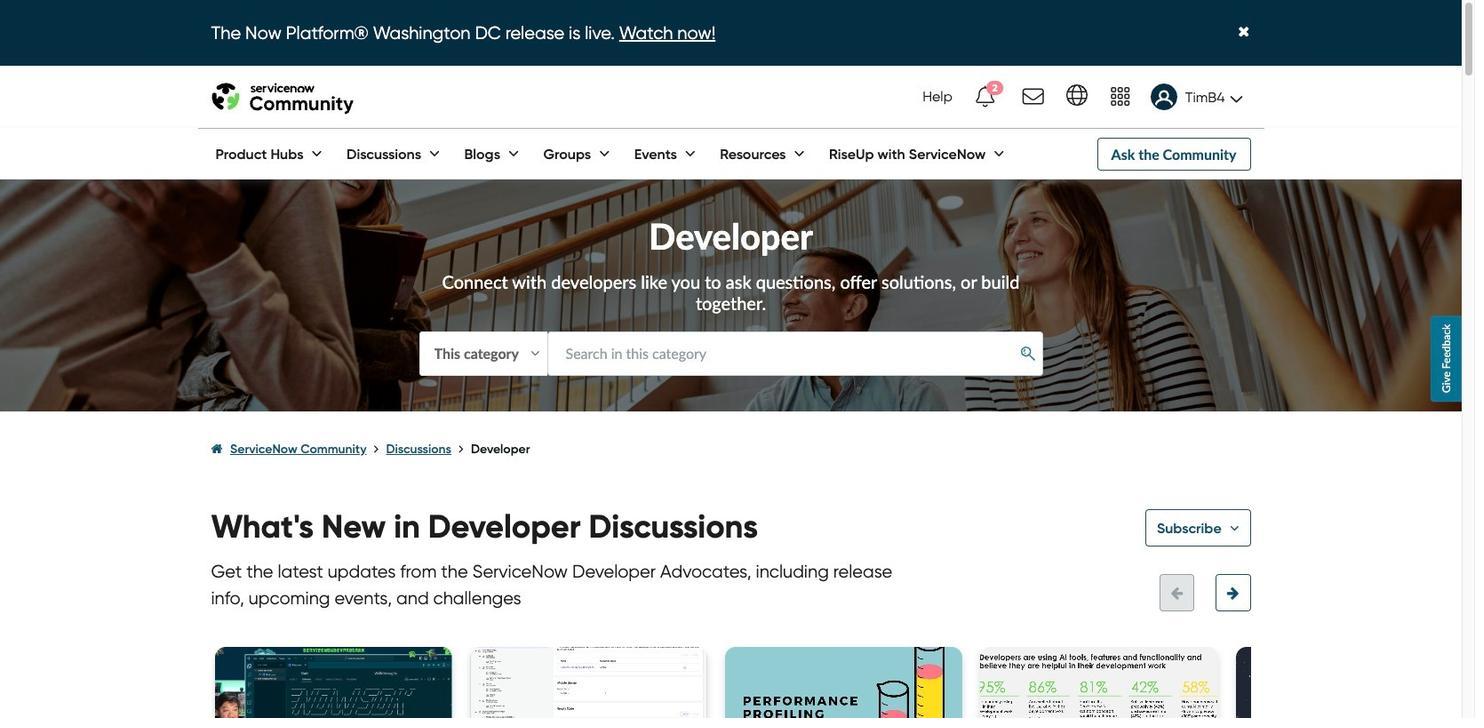 Task type: locate. For each thing, give the bounding box(es) containing it.
list
[[211, 425, 1251, 473]]

Search text field
[[547, 332, 1043, 376]]

language selector image
[[1066, 84, 1088, 106]]

menu bar
[[198, 129, 1008, 179]]



Task type: vqa. For each thing, say whether or not it's contained in the screenshot.
list
yes



Task type: describe. For each thing, give the bounding box(es) containing it.
close image
[[1239, 25, 1250, 40]]

timb4 image
[[1151, 84, 1177, 110]]



